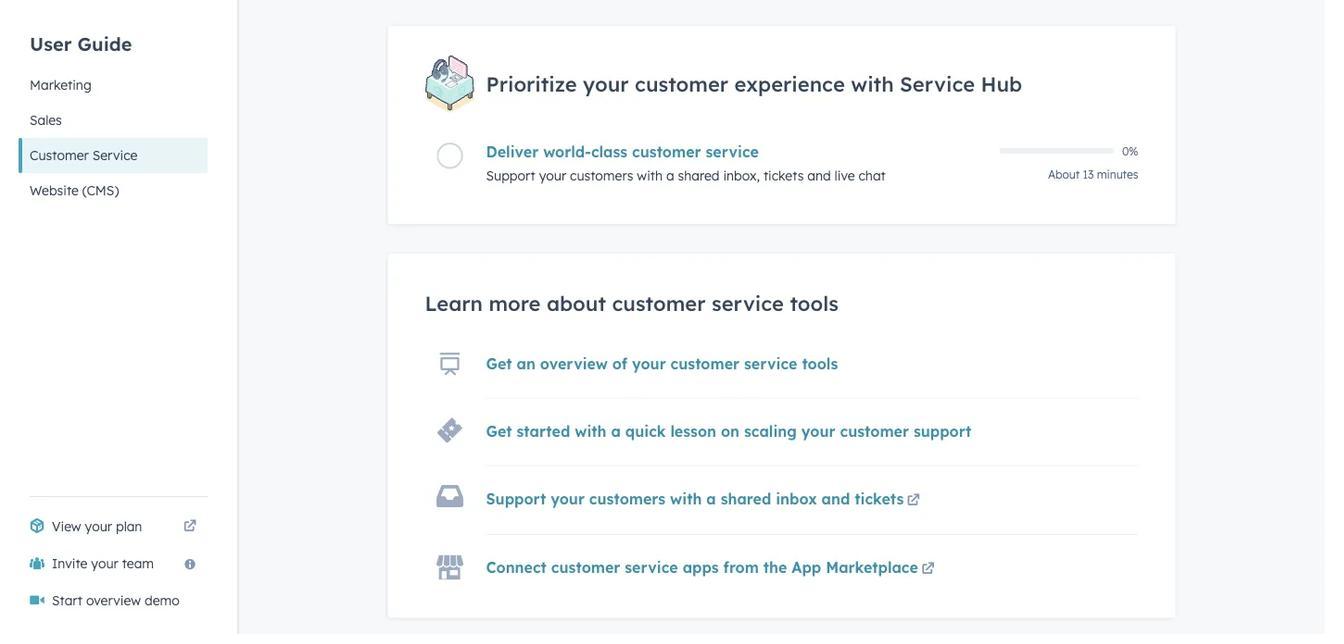 Task type: vqa. For each thing, say whether or not it's contained in the screenshot.
3
no



Task type: locate. For each thing, give the bounding box(es) containing it.
the
[[764, 559, 787, 577]]

your down started
[[551, 490, 585, 508]]

with
[[851, 71, 894, 97], [637, 168, 663, 184], [575, 422, 607, 441], [670, 490, 702, 508]]

link opens in a new window image
[[907, 490, 920, 512], [907, 495, 920, 508], [184, 516, 197, 539], [184, 521, 197, 534]]

support down deliver
[[486, 168, 536, 184]]

a down deliver world-class customer service button
[[666, 168, 674, 184]]

2 horizontal spatial a
[[707, 490, 716, 508]]

start overview demo
[[52, 593, 180, 609]]

your right of
[[632, 354, 666, 373]]

apps
[[683, 559, 719, 577]]

team
[[122, 556, 154, 572]]

demo
[[145, 593, 180, 609]]

1 vertical spatial get
[[486, 422, 512, 441]]

plan
[[116, 519, 142, 535]]

service
[[900, 71, 975, 97], [92, 147, 138, 164]]

customer service button
[[19, 138, 208, 173]]

website
[[30, 183, 79, 199]]

overview down the invite your team button
[[86, 593, 141, 609]]

1 vertical spatial customers
[[589, 490, 666, 508]]

get left started
[[486, 422, 512, 441]]

link opens in a new window image
[[922, 559, 935, 581], [922, 564, 935, 577]]

a up connect customer service apps from the app marketplace
[[707, 490, 716, 508]]

overview left of
[[540, 354, 608, 373]]

learn more about customer service tools
[[425, 291, 839, 316]]

a left quick at bottom
[[611, 422, 621, 441]]

your left team
[[91, 556, 118, 572]]

0 vertical spatial and
[[808, 168, 831, 184]]

1 horizontal spatial a
[[666, 168, 674, 184]]

customer up get an overview of your customer service tools
[[612, 291, 706, 316]]

overview inside start overview demo link
[[86, 593, 141, 609]]

user guide views element
[[19, 0, 208, 209]]

tickets up marketplace
[[855, 490, 904, 508]]

quick
[[625, 422, 666, 441]]

service
[[706, 143, 759, 161], [712, 291, 784, 316], [744, 354, 798, 373], [625, 559, 678, 577]]

with inside deliver world-class customer service support your customers with a shared inbox, tickets and live chat
[[637, 168, 663, 184]]

user
[[30, 32, 72, 55]]

support your customers with a shared inbox and tickets link
[[486, 490, 924, 512]]

and
[[808, 168, 831, 184], [822, 490, 850, 508]]

with down deliver world-class customer service button
[[637, 168, 663, 184]]

1 vertical spatial overview
[[86, 593, 141, 609]]

your inside button
[[91, 556, 118, 572]]

0 horizontal spatial shared
[[678, 168, 720, 184]]

your down the 'world-'
[[539, 168, 566, 184]]

connect customer service apps from the app marketplace link
[[486, 559, 938, 581]]

learn
[[425, 291, 483, 316]]

2 link opens in a new window image from the top
[[922, 564, 935, 577]]

deliver world-class customer service button
[[486, 143, 989, 161]]

1 vertical spatial tools
[[802, 354, 838, 373]]

support
[[914, 422, 972, 441]]

1 support from the top
[[486, 168, 536, 184]]

customer up deliver world-class customer service support your customers with a shared inbox, tickets and live chat
[[635, 71, 729, 97]]

0 vertical spatial get
[[486, 354, 512, 373]]

overview
[[540, 354, 608, 373], [86, 593, 141, 609]]

0 horizontal spatial a
[[611, 422, 621, 441]]

1 horizontal spatial overview
[[540, 354, 608, 373]]

service inside deliver world-class customer service support your customers with a shared inbox, tickets and live chat
[[706, 143, 759, 161]]

1 vertical spatial shared
[[721, 490, 771, 508]]

0 horizontal spatial tickets
[[764, 168, 804, 184]]

1 horizontal spatial shared
[[721, 490, 771, 508]]

customers down quick at bottom
[[589, 490, 666, 508]]

customer service
[[30, 147, 138, 164]]

service left hub
[[900, 71, 975, 97]]

view
[[52, 519, 81, 535]]

shared left inbox,
[[678, 168, 720, 184]]

and right inbox
[[822, 490, 850, 508]]

chat
[[859, 168, 886, 184]]

customers down class
[[570, 168, 633, 184]]

more
[[489, 291, 541, 316]]

your inside deliver world-class customer service support your customers with a shared inbox, tickets and live chat
[[539, 168, 566, 184]]

customer
[[30, 147, 89, 164]]

1 horizontal spatial service
[[900, 71, 975, 97]]

lesson
[[671, 422, 717, 441]]

13
[[1083, 168, 1094, 181]]

0 horizontal spatial service
[[92, 147, 138, 164]]

shared left inbox
[[721, 490, 771, 508]]

inbox
[[776, 490, 817, 508]]

shared inside deliver world-class customer service support your customers with a shared inbox, tickets and live chat
[[678, 168, 720, 184]]

world-
[[543, 143, 591, 161]]

1 vertical spatial support
[[486, 490, 546, 508]]

1 vertical spatial tickets
[[855, 490, 904, 508]]

a
[[666, 168, 674, 184], [611, 422, 621, 441], [707, 490, 716, 508]]

0 vertical spatial a
[[666, 168, 674, 184]]

get left an
[[486, 354, 512, 373]]

0 horizontal spatial overview
[[86, 593, 141, 609]]

from
[[724, 559, 759, 577]]

minutes
[[1097, 168, 1139, 181]]

support up connect
[[486, 490, 546, 508]]

inbox,
[[723, 168, 760, 184]]

sales
[[30, 112, 62, 128]]

1 vertical spatial service
[[92, 147, 138, 164]]

0 vertical spatial shared
[[678, 168, 720, 184]]

customer
[[635, 71, 729, 97], [632, 143, 701, 161], [612, 291, 706, 316], [671, 354, 740, 373], [840, 422, 909, 441], [551, 559, 620, 577]]

0 vertical spatial support
[[486, 168, 536, 184]]

0 vertical spatial overview
[[540, 354, 608, 373]]

website (cms) button
[[19, 173, 208, 209]]

with right experience
[[851, 71, 894, 97]]

customers
[[570, 168, 633, 184], [589, 490, 666, 508]]

0 vertical spatial customers
[[570, 168, 633, 184]]

1 vertical spatial a
[[611, 422, 621, 441]]

support
[[486, 168, 536, 184], [486, 490, 546, 508]]

service down "sales" button at the left
[[92, 147, 138, 164]]

0 vertical spatial tickets
[[764, 168, 804, 184]]

2 get from the top
[[486, 422, 512, 441]]

tickets
[[764, 168, 804, 184], [855, 490, 904, 508]]

1 vertical spatial and
[[822, 490, 850, 508]]

and left 'live'
[[808, 168, 831, 184]]

invite your team
[[52, 556, 154, 572]]

support inside the 'support your customers with a shared inbox and tickets' link
[[486, 490, 546, 508]]

get
[[486, 354, 512, 373], [486, 422, 512, 441]]

view your plan link
[[19, 509, 208, 546]]

app
[[792, 559, 822, 577]]

live
[[835, 168, 855, 184]]

get for get an overview of your customer service tools
[[486, 354, 512, 373]]

1 get from the top
[[486, 354, 512, 373]]

tickets right inbox,
[[764, 168, 804, 184]]

tools
[[790, 291, 839, 316], [802, 354, 838, 373]]

2 support from the top
[[486, 490, 546, 508]]

customer right class
[[632, 143, 701, 161]]

your up class
[[583, 71, 629, 97]]

about
[[1048, 168, 1080, 181]]

0%
[[1123, 144, 1139, 158]]

your
[[583, 71, 629, 97], [539, 168, 566, 184], [632, 354, 666, 373], [802, 422, 836, 441], [551, 490, 585, 508], [85, 519, 112, 535], [91, 556, 118, 572]]

shared
[[678, 168, 720, 184], [721, 490, 771, 508]]

1 horizontal spatial tickets
[[855, 490, 904, 508]]



Task type: describe. For each thing, give the bounding box(es) containing it.
0 vertical spatial tools
[[790, 291, 839, 316]]

and inside deliver world-class customer service support your customers with a shared inbox, tickets and live chat
[[808, 168, 831, 184]]

get an overview of your customer service tools button
[[486, 354, 838, 373]]

invite your team button
[[19, 546, 208, 583]]

scaling
[[744, 422, 797, 441]]

an
[[517, 354, 536, 373]]

customers inside deliver world-class customer service support your customers with a shared inbox, tickets and live chat
[[570, 168, 633, 184]]

experience
[[735, 71, 845, 97]]

sales button
[[19, 103, 208, 138]]

tickets inside deliver world-class customer service support your customers with a shared inbox, tickets and live chat
[[764, 168, 804, 184]]

customer inside deliver world-class customer service support your customers with a shared inbox, tickets and live chat
[[632, 143, 701, 161]]

deliver world-class customer service support your customers with a shared inbox, tickets and live chat
[[486, 143, 886, 184]]

connect customer service apps from the app marketplace
[[486, 559, 919, 577]]

view your plan
[[52, 519, 142, 535]]

support inside deliver world-class customer service support your customers with a shared inbox, tickets and live chat
[[486, 168, 536, 184]]

get an overview of your customer service tools
[[486, 354, 838, 373]]

your right scaling
[[802, 422, 836, 441]]

website (cms)
[[30, 183, 119, 199]]

connect
[[486, 559, 547, 577]]

tickets inside the 'support your customers with a shared inbox and tickets' link
[[855, 490, 904, 508]]

your left plan
[[85, 519, 112, 535]]

prioritize
[[486, 71, 577, 97]]

with down the "lesson"
[[670, 490, 702, 508]]

get for get started with a quick lesson on scaling your customer support
[[486, 422, 512, 441]]

get started with a quick lesson on scaling your customer support link
[[486, 422, 972, 441]]

with right started
[[575, 422, 607, 441]]

of
[[613, 354, 628, 373]]

0 vertical spatial service
[[900, 71, 975, 97]]

customer left 'support'
[[840, 422, 909, 441]]

start
[[52, 593, 83, 609]]

about 13 minutes
[[1048, 168, 1139, 181]]

start overview demo link
[[19, 583, 208, 620]]

a inside deliver world-class customer service support your customers with a shared inbox, tickets and live chat
[[666, 168, 674, 184]]

guide
[[77, 32, 132, 55]]

hub
[[981, 71, 1023, 97]]

support your customers with a shared inbox and tickets
[[486, 490, 904, 508]]

prioritize your customer experience with service hub
[[486, 71, 1023, 97]]

deliver
[[486, 143, 539, 161]]

on
[[721, 422, 740, 441]]

about
[[547, 291, 606, 316]]

(cms)
[[82, 183, 119, 199]]

customer up the "lesson"
[[671, 354, 740, 373]]

marketplace
[[826, 559, 919, 577]]

2 vertical spatial a
[[707, 490, 716, 508]]

customer right connect
[[551, 559, 620, 577]]

1 link opens in a new window image from the top
[[922, 559, 935, 581]]

marketing
[[30, 77, 91, 93]]

get started with a quick lesson on scaling your customer support
[[486, 422, 972, 441]]

service inside button
[[92, 147, 138, 164]]

started
[[517, 422, 570, 441]]

user guide
[[30, 32, 132, 55]]

class
[[591, 143, 628, 161]]

marketing button
[[19, 68, 208, 103]]

invite
[[52, 556, 88, 572]]



